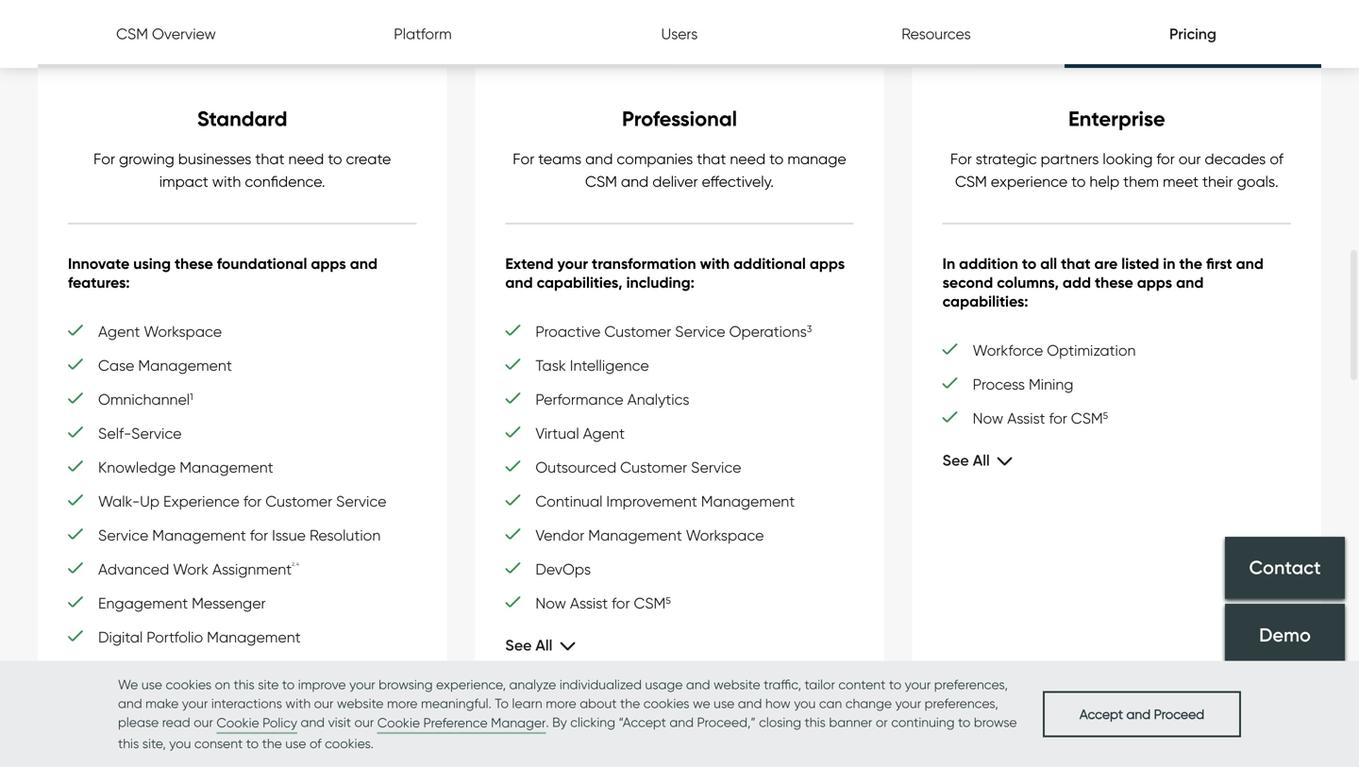 Task type: locate. For each thing, give the bounding box(es) containing it.
now assist for csm 5 down devops
[[536, 594, 671, 613]]

management
[[138, 356, 232, 375], [180, 458, 274, 477], [701, 492, 795, 511], [152, 526, 246, 545], [589, 526, 682, 545], [207, 628, 301, 647]]

our down the improve
[[314, 696, 334, 712]]

by
[[553, 715, 567, 731]]

to up columns,
[[1023, 254, 1037, 273]]

0 vertical spatial customer
[[605, 322, 672, 341]]

1 vertical spatial with
[[700, 254, 730, 273]]

0 horizontal spatial this
[[118, 736, 139, 752]]

csm down strategic at top
[[956, 172, 988, 191]]

this down the please
[[118, 736, 139, 752]]

outsourced customer service
[[536, 458, 742, 477]]

1 horizontal spatial you
[[794, 696, 816, 712]]

0 horizontal spatial of
[[145, 741, 157, 757]]

virtual agent
[[536, 424, 625, 443]]

add
[[1063, 273, 1092, 292]]

or
[[876, 715, 888, 731]]

1 vertical spatial this
[[805, 715, 826, 731]]

more up the by
[[546, 696, 577, 712]]

0 vertical spatial assist
[[1008, 409, 1046, 428]]

agent up case
[[98, 322, 140, 341]]

1 horizontal spatial for
[[513, 149, 535, 168]]

5
[[1104, 410, 1109, 421], [666, 595, 671, 607]]

our right visit
[[355, 715, 374, 731]]

digital
[[98, 628, 143, 647]]

to
[[328, 149, 342, 168], [770, 149, 784, 168], [1072, 172, 1086, 191], [1023, 254, 1037, 273], [282, 677, 295, 693], [889, 677, 902, 693], [959, 715, 971, 731], [246, 736, 259, 752]]

0 horizontal spatial you
[[169, 736, 191, 752]]

for up "meet"
[[1157, 149, 1175, 168]]

with left additional
[[700, 254, 730, 273]]

you down read
[[169, 736, 191, 752]]

for inside "for strategic partners looking for our decades of csm experience to help them meet their goals."
[[951, 149, 972, 168]]

assist down devops
[[570, 594, 608, 613]]

1 vertical spatial professional
[[352, 741, 423, 757]]

with up policy
[[286, 696, 311, 712]]

of left the cookies.
[[310, 736, 322, 752]]

and inside cookie policy and visit our cookie preference manager
[[301, 715, 325, 731]]

browsing
[[379, 677, 433, 693]]

engagement
[[98, 594, 188, 613]]

performance analytics
[[536, 390, 690, 409]]

these down are at the top of page
[[1095, 273, 1134, 292]]

1 vertical spatial website
[[337, 696, 384, 712]]

1 horizontal spatial now assist for csm 5
[[973, 409, 1109, 428]]

of
[[1270, 149, 1284, 168], [310, 736, 322, 752], [145, 741, 157, 757]]

need
[[289, 149, 324, 168], [730, 149, 766, 168]]

1 horizontal spatial agent
[[583, 424, 625, 443]]

continual improvement management
[[536, 492, 795, 511]]

accept and proceed
[[1080, 707, 1205, 723]]

in
[[1164, 254, 1176, 273], [315, 741, 325, 757]]

in right the "included"
[[315, 741, 325, 757]]

with inside extend your transformation with additional apps and capabilities, including:
[[700, 254, 730, 273]]

csm
[[586, 172, 618, 191], [956, 172, 988, 191], [1072, 409, 1104, 428], [634, 594, 666, 613]]

including:
[[627, 273, 695, 292]]

individualized
[[560, 677, 642, 693]]

1 for from the left
[[94, 149, 115, 168]]

the right is
[[262, 736, 282, 752]]

1 horizontal spatial in
[[1164, 254, 1176, 273]]

5 down vendor management workspace
[[666, 595, 671, 607]]

assist down process mining
[[1008, 409, 1046, 428]]

customer up issue
[[266, 492, 333, 511]]

0 vertical spatial this
[[234, 677, 255, 693]]

professional down cookie policy and visit our cookie preference manager
[[352, 741, 423, 757]]

cookie down interactions
[[217, 715, 259, 731]]

use up proceed,"
[[714, 696, 735, 712]]

that up add
[[1062, 254, 1091, 273]]

0 horizontal spatial that
[[255, 149, 285, 168]]

teams
[[538, 149, 582, 168]]

strategic
[[976, 149, 1038, 168]]

cookies
[[166, 677, 212, 693], [644, 696, 690, 712]]

make
[[146, 696, 179, 712]]

case management
[[98, 356, 232, 375]]

0 horizontal spatial need
[[289, 149, 324, 168]]

cookie policy and visit our cookie preference manager
[[217, 715, 546, 731]]

for for enterprise
[[951, 149, 972, 168]]

1 horizontal spatial apps
[[810, 254, 845, 273]]

0 horizontal spatial use
[[141, 677, 162, 693]]

this
[[234, 677, 255, 693], [805, 715, 826, 731], [118, 736, 139, 752]]

1 horizontal spatial this
[[234, 677, 255, 693]]

cookie
[[217, 715, 259, 731], [377, 715, 420, 731]]

digital portfolio management
[[98, 628, 301, 647]]

process mining
[[973, 375, 1074, 394]]

is
[[248, 741, 256, 757]]

in right listed
[[1164, 254, 1176, 273]]

preference
[[424, 715, 488, 731]]

manager
[[491, 715, 546, 731]]

experience
[[163, 492, 240, 511]]

improvement
[[607, 492, 698, 511]]

task
[[536, 356, 566, 375]]

now
[[973, 409, 1004, 428], [536, 594, 567, 613]]

1 more from the left
[[387, 696, 418, 712]]

use down policy
[[285, 736, 306, 752]]

clicking
[[571, 715, 616, 731]]

now down process at the right of the page
[[973, 409, 1004, 428]]

1 horizontal spatial use
[[285, 736, 306, 752]]

1 horizontal spatial now
[[973, 409, 1004, 428]]

of right (part
[[145, 741, 157, 757]]

csm inside "for strategic partners looking for our decades of csm experience to help them meet their goals."
[[956, 172, 988, 191]]

for left strategic at top
[[951, 149, 972, 168]]

consent
[[194, 736, 243, 752]]

need inside for growing businesses that need to create impact with confidence.
[[289, 149, 324, 168]]

for inside for teams and companies that need to manage csm and deliver effectively.
[[513, 149, 535, 168]]

2 horizontal spatial with
[[700, 254, 730, 273]]

2 more from the left
[[546, 696, 577, 712]]

portfolio
[[147, 628, 203, 647]]

2 vertical spatial use
[[285, 736, 306, 752]]

csm inside for teams and companies that need to manage csm and deliver effectively.
[[586, 172, 618, 191]]

need up effectively.
[[730, 149, 766, 168]]

our up "meet"
[[1179, 149, 1202, 168]]

this up interactions
[[234, 677, 255, 693]]

proceed,"
[[697, 715, 756, 731]]

0 horizontal spatial now assist for csm 5
[[536, 594, 671, 613]]

using
[[133, 254, 171, 273]]

walk-up experience for customer service
[[98, 492, 387, 511]]

1 horizontal spatial cookie
[[377, 715, 420, 731]]

extend your transformation with additional apps and capabilities, including:
[[506, 254, 845, 292]]

1 horizontal spatial of
[[310, 736, 322, 752]]

more down browsing
[[387, 696, 418, 712]]

0 horizontal spatial more
[[387, 696, 418, 712]]

proactive
[[536, 322, 601, 341]]

to down partners
[[1072, 172, 1086, 191]]

meaningful.
[[421, 696, 492, 712]]

this down can
[[805, 715, 826, 731]]

features:
[[68, 273, 130, 292]]

agent down the 'performance analytics'
[[583, 424, 625, 443]]

analyze
[[509, 677, 557, 693]]

1 horizontal spatial workspace
[[686, 526, 764, 545]]

website up proceed,"
[[714, 677, 761, 693]]

you
[[794, 696, 816, 712], [169, 736, 191, 752]]

that inside for teams and companies that need to manage csm and deliver effectively.
[[697, 149, 727, 168]]

0 horizontal spatial for
[[94, 149, 115, 168]]

0 vertical spatial workspace
[[144, 322, 222, 341]]

enterprise
[[1069, 106, 1166, 132]]

1 vertical spatial customer
[[621, 458, 688, 477]]

advanced work assignment 2, 4
[[98, 560, 299, 579]]

vendor
[[536, 526, 585, 545]]

the inside we use cookies on this site to improve your browsing experience, analyze individualized usage and website traffic, tailor content to your preferences, and make your interactions with our website more meaningful. to learn more about the cookies we use and how you can change your preferences, please read our
[[620, 696, 641, 712]]

0 vertical spatial 5
[[1104, 410, 1109, 421]]

and inside . by clicking "accept and proceed," closing this banner or continuing to browse this site, you consent to the use of cookies.
[[670, 715, 694, 731]]

workforce optimization
[[973, 341, 1137, 360]]

additional
[[734, 254, 806, 273]]

0 vertical spatial with
[[212, 172, 241, 191]]

0 vertical spatial preferences,
[[935, 677, 1008, 693]]

workspace up case management
[[144, 322, 222, 341]]

1 vertical spatial you
[[169, 736, 191, 752]]

intelligence
[[570, 356, 649, 375]]

csm down vendor management workspace
[[634, 594, 666, 613]]

for left teams
[[513, 149, 535, 168]]

more
[[387, 696, 418, 712], [546, 696, 577, 712]]

cookie down browsing
[[377, 715, 420, 731]]

to left create
[[328, 149, 342, 168]]

interactions
[[211, 696, 282, 712]]

0 vertical spatial these
[[175, 254, 213, 273]]

1 horizontal spatial need
[[730, 149, 766, 168]]

0 vertical spatial you
[[794, 696, 816, 712]]

2 need from the left
[[730, 149, 766, 168]]

our up omnichannel) on the bottom left of page
[[194, 715, 213, 731]]

1 vertical spatial now assist for csm 5
[[536, 594, 671, 613]]

1 vertical spatial preferences,
[[925, 696, 999, 712]]

experience,
[[436, 677, 506, 693]]

the inside . by clicking "accept and proceed," closing this banner or continuing to browse this site, you consent to the use of cookies.
[[262, 736, 282, 752]]

0 horizontal spatial website
[[337, 696, 384, 712]]

these right using
[[175, 254, 213, 273]]

0 horizontal spatial cookie
[[217, 715, 259, 731]]

5 down optimization
[[1104, 410, 1109, 421]]

analytics
[[628, 390, 690, 409]]

professional up companies
[[622, 106, 738, 132]]

of inside "for strategic partners looking for our decades of csm experience to help them meet their goals."
[[1270, 149, 1284, 168]]

1 horizontal spatial more
[[546, 696, 577, 712]]

now assist for csm 5
[[973, 409, 1109, 428], [536, 594, 671, 613]]

1 vertical spatial now
[[536, 594, 567, 613]]

continuing
[[892, 715, 955, 731]]

2 horizontal spatial of
[[1270, 149, 1284, 168]]

2 horizontal spatial use
[[714, 696, 735, 712]]

proceed
[[1155, 707, 1205, 723]]

management for case management
[[138, 356, 232, 375]]

2 for from the left
[[513, 149, 535, 168]]

of up goals.
[[1270, 149, 1284, 168]]

2 horizontal spatial apps
[[1138, 273, 1173, 292]]

customer for outsourced
[[621, 458, 688, 477]]

for teams and companies that need to manage csm and deliver effectively.
[[513, 149, 847, 191]]

the up ""accept"
[[620, 696, 641, 712]]

0 horizontal spatial professional
[[352, 741, 423, 757]]

package.
[[426, 741, 483, 757]]

2 horizontal spatial that
[[1062, 254, 1091, 273]]

tailor
[[805, 677, 836, 693]]

csm down companies
[[586, 172, 618, 191]]

0 horizontal spatial agent
[[98, 322, 140, 341]]

0 horizontal spatial with
[[212, 172, 241, 191]]

and
[[586, 149, 613, 168], [621, 172, 649, 191], [350, 254, 378, 273], [1237, 254, 1264, 273], [506, 273, 533, 292], [1177, 273, 1204, 292], [686, 677, 711, 693], [118, 696, 142, 712], [738, 696, 762, 712], [1127, 707, 1151, 723], [301, 715, 325, 731], [670, 715, 694, 731]]

transformation
[[592, 254, 697, 273]]

1 horizontal spatial with
[[286, 696, 311, 712]]

1 vertical spatial cookies
[[644, 696, 690, 712]]

professional
[[622, 106, 738, 132], [352, 741, 423, 757]]

browse
[[974, 715, 1018, 731]]

now assist for csm 5 down mining
[[973, 409, 1109, 428]]

0 horizontal spatial apps
[[311, 254, 346, 273]]

cookies down usage
[[644, 696, 690, 712]]

apps right additional
[[810, 254, 845, 273]]

for strategic partners looking for our decades of csm experience to help them meet their goals.
[[951, 149, 1284, 191]]

devops
[[536, 560, 591, 579]]

cookies up make
[[166, 677, 212, 693]]

0 horizontal spatial cookies
[[166, 677, 212, 693]]

for
[[1157, 149, 1175, 168], [1050, 409, 1068, 428], [243, 492, 262, 511], [250, 526, 268, 545], [612, 594, 630, 613]]

to left manage at top
[[770, 149, 784, 168]]

0 horizontal spatial in
[[315, 741, 325, 757]]

1 horizontal spatial professional
[[622, 106, 738, 132]]

read
[[162, 715, 190, 731]]

these
[[175, 254, 213, 273], [1095, 273, 1134, 292]]

0 vertical spatial agent
[[98, 322, 140, 341]]

. by clicking "accept and proceed," closing this banner or continuing to browse this site, you consent to the use of cookies.
[[118, 715, 1018, 752]]

for down mining
[[1050, 409, 1068, 428]]

the inside in addition to all that are listed in the first and second columns, add these apps and capabilities:
[[1180, 254, 1203, 273]]

apps right foundational
[[311, 254, 346, 273]]

for inside "for strategic partners looking for our decades of csm experience to help them meet their goals."
[[1157, 149, 1175, 168]]

task intelligence
[[536, 356, 649, 375]]

website up visit
[[337, 696, 384, 712]]

to inside for teams and companies that need to manage csm and deliver effectively.
[[770, 149, 784, 168]]

with down businesses
[[212, 172, 241, 191]]

use up make
[[141, 677, 162, 693]]

0 horizontal spatial 5
[[666, 595, 671, 607]]

1 horizontal spatial assist
[[1008, 409, 1046, 428]]

the left first
[[1180, 254, 1203, 273]]

mining
[[1029, 375, 1074, 394]]

1 need from the left
[[289, 149, 324, 168]]

2 horizontal spatial for
[[951, 149, 972, 168]]

with inside for growing businesses that need to create impact with confidence.
[[212, 172, 241, 191]]

1 horizontal spatial these
[[1095, 273, 1134, 292]]

0 horizontal spatial these
[[175, 254, 213, 273]]

1 vertical spatial assist
[[570, 594, 608, 613]]

apps inside "innovate using these foundational apps and features:"
[[311, 254, 346, 273]]

workspace down 'continual improvement management'
[[686, 526, 764, 545]]

customer up intelligence
[[605, 322, 672, 341]]

1 vertical spatial these
[[1095, 273, 1134, 292]]

you down tailor
[[794, 696, 816, 712]]

2 vertical spatial with
[[286, 696, 311, 712]]

apps down listed
[[1138, 273, 1173, 292]]

that up the confidence.
[[255, 149, 285, 168]]

3 for from the left
[[951, 149, 972, 168]]

how
[[766, 696, 791, 712]]

need up the confidence.
[[289, 149, 324, 168]]

customer up improvement
[[621, 458, 688, 477]]

that inside in addition to all that are listed in the first and second columns, add these apps and capabilities:
[[1062, 254, 1091, 273]]

1 horizontal spatial that
[[697, 149, 727, 168]]

management for vendor management workspace
[[589, 526, 682, 545]]

now down devops
[[536, 594, 567, 613]]

1 horizontal spatial website
[[714, 677, 761, 693]]

0 vertical spatial website
[[714, 677, 761, 693]]

the
[[1180, 254, 1203, 273], [620, 696, 641, 712], [262, 736, 282, 752], [328, 741, 348, 757]]

1 vertical spatial use
[[714, 696, 735, 712]]

our inside cookie policy and visit our cookie preference manager
[[355, 715, 374, 731]]

your
[[558, 254, 588, 273], [350, 677, 376, 693], [905, 677, 931, 693], [182, 696, 208, 712], [896, 696, 922, 712]]

for left growing
[[94, 149, 115, 168]]

growing
[[119, 149, 175, 168]]

0 vertical spatial in
[[1164, 254, 1176, 273]]

that up effectively.
[[697, 149, 727, 168]]

messaging (part of omnichannel) is included in the professional package.
[[41, 741, 483, 757]]

0 vertical spatial use
[[141, 677, 162, 693]]

for inside for growing businesses that need to create impact with confidence.
[[94, 149, 115, 168]]

apps inside in addition to all that are listed in the first and second columns, add these apps and capabilities:
[[1138, 273, 1173, 292]]

csm down mining
[[1072, 409, 1104, 428]]



Task type: describe. For each thing, give the bounding box(es) containing it.
these inside in addition to all that are listed in the first and second columns, add these apps and capabilities:
[[1095, 273, 1134, 292]]

service down walk-
[[98, 526, 149, 545]]

partners
[[1041, 149, 1100, 168]]

that for in
[[1062, 254, 1091, 273]]

capabilities:
[[943, 292, 1029, 310]]

0 vertical spatial cookies
[[166, 677, 212, 693]]

outsourced
[[536, 458, 617, 477]]

you inside . by clicking "accept and proceed," closing this banner or continuing to browse this site, you consent to the use of cookies.
[[169, 736, 191, 752]]

0 horizontal spatial assist
[[570, 594, 608, 613]]

improve
[[298, 677, 346, 693]]

to
[[495, 696, 509, 712]]

0 horizontal spatial now
[[536, 594, 567, 613]]

optimization
[[1048, 341, 1137, 360]]

confidence.
[[245, 172, 325, 191]]

accept
[[1080, 707, 1124, 723]]

with inside we use cookies on this site to improve your browsing experience, analyze individualized usage and website traffic, tailor content to your preferences, and make your interactions with our website more meaningful. to learn more about the cookies we use and how you can change your preferences, please read our
[[286, 696, 311, 712]]

omnichannel)
[[161, 741, 244, 757]]

looking
[[1103, 149, 1153, 168]]

that for for
[[697, 149, 727, 168]]

proactive customer service operations 3
[[536, 322, 812, 341]]

need inside for teams and companies that need to manage csm and deliver effectively.
[[730, 149, 766, 168]]

service down the omnichannel 1
[[131, 424, 182, 443]]

use inside . by clicking "accept and proceed," closing this banner or continuing to browse this site, you consent to the use of cookies.
[[285, 736, 306, 752]]

cookie policy link
[[217, 714, 297, 735]]

for left issue
[[250, 526, 268, 545]]

addition
[[960, 254, 1019, 273]]

1 vertical spatial workspace
[[686, 526, 764, 545]]

omnichannel
[[98, 390, 190, 409]]

2 vertical spatial this
[[118, 736, 139, 752]]

.
[[546, 715, 549, 731]]

to left browse
[[959, 715, 971, 731]]

1 vertical spatial in
[[315, 741, 325, 757]]

customer for proactive
[[605, 322, 672, 341]]

workforce
[[973, 341, 1044, 360]]

please
[[118, 715, 159, 731]]

to up change on the bottom right
[[889, 677, 902, 693]]

management for service management for issue resolution
[[152, 526, 246, 545]]

service up resolution
[[336, 492, 387, 511]]

2 cookie from the left
[[377, 715, 420, 731]]

management for knowledge management
[[180, 458, 274, 477]]

columns,
[[997, 273, 1059, 292]]

and inside extend your transformation with additional apps and capabilities, including:
[[506, 273, 533, 292]]

deliver
[[653, 172, 698, 191]]

messenger
[[192, 594, 266, 613]]

0 vertical spatial professional
[[622, 106, 738, 132]]

change
[[846, 696, 892, 712]]

about
[[580, 696, 617, 712]]

2 vertical spatial customer
[[266, 492, 333, 511]]

learn
[[512, 696, 543, 712]]

usage
[[645, 677, 683, 693]]

0 vertical spatial now assist for csm 5
[[973, 409, 1109, 428]]

help
[[1090, 172, 1120, 191]]

to inside in addition to all that are listed in the first and second columns, add these apps and capabilities:
[[1023, 254, 1037, 273]]

issue
[[272, 526, 306, 545]]

to right site
[[282, 677, 295, 693]]

closing
[[759, 715, 802, 731]]

demo link
[[1226, 604, 1346, 667]]

to down cookie policy link
[[246, 736, 259, 752]]

content
[[839, 677, 886, 693]]

for up service management for issue resolution
[[243, 492, 262, 511]]

visit
[[328, 715, 351, 731]]

2 horizontal spatial this
[[805, 715, 826, 731]]

capabilities,
[[537, 273, 623, 292]]

3
[[807, 323, 812, 335]]

meet
[[1163, 172, 1199, 191]]

our inside "for strategic partners looking for our decades of csm experience to help them meet their goals."
[[1179, 149, 1202, 168]]

second
[[943, 273, 994, 292]]

for down vendor management workspace
[[612, 594, 630, 613]]

and inside "innovate using these foundational apps and features:"
[[350, 254, 378, 273]]

0 vertical spatial now
[[973, 409, 1004, 428]]

on
[[215, 677, 230, 693]]

standard
[[197, 106, 288, 132]]

innovate
[[68, 254, 130, 273]]

knowledge
[[98, 458, 176, 477]]

agent workspace
[[98, 322, 222, 341]]

0 horizontal spatial workspace
[[144, 322, 222, 341]]

vendor management workspace
[[536, 526, 764, 545]]

can
[[820, 696, 843, 712]]

up
[[140, 492, 160, 511]]

contact
[[1250, 556, 1322, 579]]

policy
[[263, 715, 297, 731]]

traffic,
[[764, 677, 802, 693]]

this inside we use cookies on this site to improve your browsing experience, analyze individualized usage and website traffic, tailor content to your preferences, and make your interactions with our website more meaningful. to learn more about the cookies we use and how you can change your preferences, please read our
[[234, 677, 255, 693]]

demo
[[1260, 624, 1312, 647]]

impact
[[159, 172, 209, 191]]

self-service
[[98, 424, 182, 443]]

banner
[[829, 715, 873, 731]]

for for standard
[[94, 149, 115, 168]]

apps inside extend your transformation with additional apps and capabilities, including:
[[810, 254, 845, 273]]

foundational
[[217, 254, 307, 273]]

service down including:
[[675, 322, 726, 341]]

1 cookie from the left
[[217, 715, 259, 731]]

cookie preference manager link
[[377, 714, 546, 735]]

messaging
[[44, 741, 109, 757]]

their
[[1203, 172, 1234, 191]]

and inside button
[[1127, 707, 1151, 723]]

for for professional
[[513, 149, 535, 168]]

contact link
[[1226, 537, 1346, 600]]

resolution
[[310, 526, 381, 545]]

case
[[98, 356, 134, 375]]

service management for issue resolution
[[98, 526, 381, 545]]

your inside extend your transformation with additional apps and capabilities, including:
[[558, 254, 588, 273]]

"accept
[[619, 715, 667, 731]]

operations
[[730, 322, 807, 341]]

continual
[[536, 492, 603, 511]]

in inside in addition to all that are listed in the first and second columns, add these apps and capabilities:
[[1164, 254, 1176, 273]]

1 vertical spatial 5
[[666, 595, 671, 607]]

1 horizontal spatial cookies
[[644, 696, 690, 712]]

to inside "for strategic partners looking for our decades of csm experience to help them meet their goals."
[[1072, 172, 1086, 191]]

service up 'continual improvement management'
[[691, 458, 742, 477]]

you inside we use cookies on this site to improve your browsing experience, analyze individualized usage and website traffic, tailor content to your preferences, and make your interactions with our website more meaningful. to learn more about the cookies we use and how you can change your preferences, please read our
[[794, 696, 816, 712]]

we
[[693, 696, 711, 712]]

manage
[[788, 149, 847, 168]]

the down visit
[[328, 741, 348, 757]]

assignment
[[212, 560, 292, 579]]

first
[[1207, 254, 1233, 273]]

to inside for growing businesses that need to create impact with confidence.
[[328, 149, 342, 168]]

we
[[118, 677, 138, 693]]

of inside . by clicking "accept and proceed," closing this banner or continuing to browse this site, you consent to the use of cookies.
[[310, 736, 322, 752]]

are
[[1095, 254, 1118, 273]]

that inside for growing businesses that need to create impact with confidence.
[[255, 149, 285, 168]]

omnichannel 1
[[98, 390, 193, 409]]

these inside "innovate using these foundational apps and features:"
[[175, 254, 213, 273]]

1 horizontal spatial 5
[[1104, 410, 1109, 421]]

walk-
[[98, 492, 140, 511]]

1 vertical spatial agent
[[583, 424, 625, 443]]

self-
[[98, 424, 131, 443]]

work
[[173, 560, 209, 579]]



Task type: vqa. For each thing, say whether or not it's contained in the screenshot.
the leftmost cookies
yes



